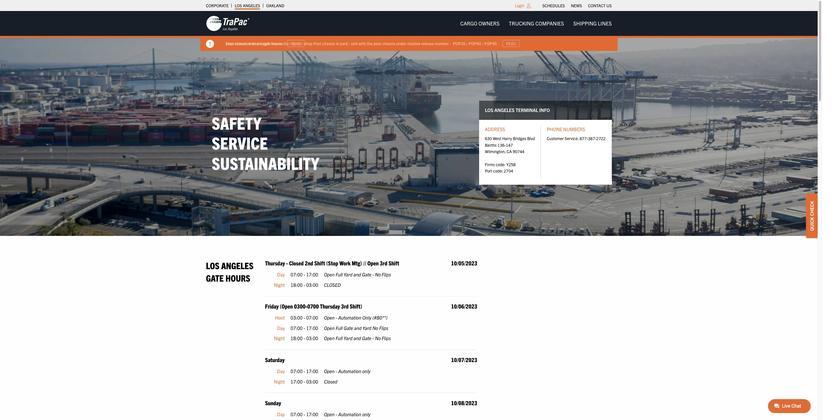 Task type: locate. For each thing, give the bounding box(es) containing it.
1 vertical spatial open - automation only
[[324, 412, 371, 418]]

open - automation only (#b0**)
[[324, 315, 388, 321]]

schedules
[[543, 3, 565, 8]]

18:00 - 03:00 up 0300-
[[291, 282, 318, 288]]

automation
[[338, 315, 361, 321], [338, 369, 361, 375], [338, 412, 361, 418]]

2 vertical spatial no
[[375, 336, 381, 342]]

(stop
[[326, 260, 338, 267]]

4 07:00 - 17:00 from the top
[[291, 412, 318, 418]]

night
[[274, 282, 285, 288], [274, 336, 285, 342], [274, 379, 285, 385]]

and down the open - automation only (#b0**)
[[354, 326, 362, 331]]

1 vertical spatial full
[[336, 326, 343, 331]]

1 horizontal spatial 3rd
[[380, 260, 387, 267]]

and
[[354, 272, 361, 278], [354, 326, 362, 331], [354, 336, 361, 342]]

03:00
[[306, 282, 318, 288], [291, 315, 303, 321], [306, 336, 318, 342], [306, 379, 318, 385]]

03:00 for open full yard and gate - no flips
[[306, 336, 318, 342]]

0 vertical spatial open - automation only
[[324, 369, 371, 375]]

closed
[[324, 282, 341, 288]]

with left the
[[358, 41, 366, 46]]

no for 07:00 - 17:00
[[375, 272, 381, 278]]

cargo owners
[[460, 20, 500, 27]]

18:00 for closed
[[291, 282, 303, 288]]

chassis right the
[[382, 41, 395, 46]]

2 read link from the left
[[503, 40, 520, 47]]

transaction
[[271, 41, 291, 46]]

1 vertical spatial no
[[372, 326, 378, 331]]

code: up 2704
[[496, 162, 506, 167]]

2 vertical spatial night
[[274, 379, 285, 385]]

full up closed
[[336, 272, 343, 278]]

1 horizontal spatial /
[[482, 41, 483, 46]]

1 vertical spatial automation
[[338, 369, 361, 375]]

and down open full gate and yard no flips
[[354, 336, 361, 342]]

open - automation only
[[324, 369, 371, 375], [324, 412, 371, 418]]

pool
[[226, 41, 233, 46], [374, 41, 381, 46]]

schedules link
[[543, 1, 565, 10]]

contact us link
[[588, 1, 612, 10]]

pool right the
[[374, 41, 381, 46]]

day for saturday
[[277, 369, 285, 375]]

pool chassis with a single transaction  do not drop pool chassis in yard -  exit with the pool chassis under relative release number -  pop20 / pop40 / pop45
[[226, 41, 497, 46]]

2 18:00 from the top
[[291, 336, 303, 342]]

under left gate
[[252, 41, 262, 46]]

2 open - automation only from the top
[[324, 412, 371, 418]]

1 day from the top
[[277, 272, 285, 278]]

hoot
[[275, 315, 285, 321]]

2 with from the left
[[358, 41, 366, 46]]

0 horizontal spatial read link
[[288, 40, 305, 47]]

owners
[[479, 20, 500, 27]]

menu bar
[[539, 1, 615, 10], [456, 18, 617, 29]]

1 18:00 - 03:00 from the top
[[291, 282, 318, 288]]

with
[[248, 41, 256, 46], [358, 41, 366, 46]]

2nd
[[305, 260, 313, 267]]

pool left schedule
[[226, 41, 233, 46]]

code: right port
[[493, 169, 503, 174]]

0 horizontal spatial with
[[248, 41, 256, 46]]

0 horizontal spatial shift
[[314, 260, 325, 267]]

3 full from the top
[[336, 336, 343, 342]]

2 chassis from the left
[[322, 41, 335, 46]]

0 horizontal spatial pool
[[226, 41, 233, 46]]

1 horizontal spatial thursday
[[320, 303, 340, 310]]

angeles left oakland link
[[243, 3, 260, 8]]

07:00 - 17:00 for sunday
[[291, 412, 318, 418]]

0 vertical spatial los
[[235, 3, 242, 8]]

1 horizontal spatial los
[[235, 3, 242, 8]]

under left the relative
[[396, 41, 406, 46]]

cargo
[[460, 20, 477, 27]]

not
[[297, 41, 303, 46]]

open full yard and gate - no flips down open full gate and yard no flips
[[324, 336, 391, 342]]

147
[[506, 143, 513, 148]]

07:00 for thursday - closed 2nd shift (stop work mtg) // open 3rd shift
[[291, 272, 303, 278]]

0700
[[307, 303, 319, 310]]

0 vertical spatial angeles
[[243, 3, 260, 8]]

1 read from the left
[[291, 41, 301, 46]]

under
[[252, 41, 262, 46], [396, 41, 406, 46]]

yard
[[344, 272, 353, 278], [363, 326, 371, 331], [344, 336, 353, 342]]

0 horizontal spatial los
[[206, 260, 219, 271]]

-
[[349, 41, 350, 46], [450, 41, 451, 46], [286, 260, 288, 267], [304, 272, 305, 278], [372, 272, 374, 278], [304, 282, 305, 288], [304, 315, 305, 321], [336, 315, 337, 321], [304, 326, 305, 331], [304, 336, 305, 342], [372, 336, 374, 342], [304, 369, 305, 375], [336, 369, 337, 375], [304, 379, 305, 385], [304, 412, 305, 418], [336, 412, 337, 418]]

07:00 - 17:00 for thursday - closed 2nd shift (stop work mtg) // open 3rd shift
[[291, 272, 318, 278]]

angeles for los angeles terminal info
[[495, 107, 515, 113]]

0 vertical spatial automation
[[338, 315, 361, 321]]

blvd
[[527, 136, 535, 141]]

read link
[[288, 40, 305, 47], [503, 40, 520, 47]]

read left drop
[[291, 41, 301, 46]]

full down open full gate and yard no flips
[[336, 336, 343, 342]]

0 vertical spatial 18:00 - 03:00
[[291, 282, 318, 288]]

2 vertical spatial full
[[336, 336, 343, 342]]

open
[[367, 260, 379, 267], [324, 272, 335, 278], [324, 315, 335, 321], [324, 326, 335, 331], [324, 336, 335, 342], [324, 369, 335, 375], [324, 412, 335, 418]]

login link
[[515, 3, 525, 8]]

2 automation from the top
[[338, 369, 361, 375]]

1 shift from the left
[[314, 260, 325, 267]]

hours
[[226, 273, 250, 284]]

0 vertical spatial yard
[[344, 272, 353, 278]]

phone
[[547, 126, 562, 132]]

1 vertical spatial thursday
[[320, 303, 340, 310]]

2 read from the left
[[506, 41, 516, 46]]

1 horizontal spatial pool
[[374, 41, 381, 46]]

los for los angeles
[[235, 3, 242, 8]]

1 vertical spatial 18:00 - 03:00
[[291, 336, 318, 342]]

quick check link
[[806, 194, 818, 238]]

read link for flips schedule under gate hours
[[288, 40, 305, 47]]

07:00 - 17:00
[[291, 272, 318, 278], [291, 326, 318, 331], [291, 369, 318, 375], [291, 412, 318, 418]]

night down saturday
[[274, 379, 285, 385]]

0 vertical spatial 3rd
[[380, 260, 387, 267]]

1 read link from the left
[[288, 40, 305, 47]]

1 horizontal spatial read
[[506, 41, 516, 46]]

gate left hours
[[206, 273, 224, 284]]

menu bar up the shipping
[[539, 1, 615, 10]]

1 vertical spatial closed
[[324, 379, 337, 385]]

banner
[[0, 11, 822, 51]]

hours
[[272, 41, 282, 46]]

0 vertical spatial full
[[336, 272, 343, 278]]

2 vertical spatial automation
[[338, 412, 361, 418]]

flips
[[226, 41, 234, 46], [382, 272, 391, 278], [379, 326, 389, 331], [382, 336, 391, 342]]

read link right "pop45"
[[503, 40, 520, 47]]

menu bar down light image
[[456, 18, 617, 29]]

1 vertical spatial menu bar
[[456, 18, 617, 29]]

0 vertical spatial menu bar
[[539, 1, 615, 10]]

3 automation from the top
[[338, 412, 361, 418]]

0 horizontal spatial closed
[[289, 260, 304, 267]]

1 only from the top
[[362, 369, 371, 375]]

3rd left shift)
[[341, 303, 349, 310]]

2722
[[597, 136, 606, 141]]

info
[[539, 107, 550, 113]]

west
[[493, 136, 501, 141]]

0 horizontal spatial 3rd
[[341, 303, 349, 310]]

2 open full yard and gate - no flips from the top
[[324, 336, 391, 342]]

1 vertical spatial angeles
[[495, 107, 515, 113]]

1 night from the top
[[274, 282, 285, 288]]

17:00 for sunday
[[306, 412, 318, 418]]

0 vertical spatial 18:00
[[291, 282, 303, 288]]

closed left 2nd
[[289, 260, 304, 267]]

2 horizontal spatial los
[[485, 107, 494, 113]]

only for sunday
[[362, 412, 371, 418]]

oakland
[[266, 3, 284, 8]]

full down the open - automation only (#b0**)
[[336, 326, 343, 331]]

los inside los angeles gate hours
[[206, 260, 219, 271]]

harry
[[502, 136, 512, 141]]

the
[[367, 41, 373, 46]]

angeles up address
[[495, 107, 515, 113]]

companies
[[536, 20, 564, 27]]

read link right 'hours'
[[288, 40, 305, 47]]

/
[[466, 41, 468, 46], [482, 41, 483, 46]]

2 pool from the left
[[374, 41, 381, 46]]

chassis left a
[[234, 41, 247, 46]]

numbers
[[563, 126, 585, 132]]

2 horizontal spatial chassis
[[382, 41, 395, 46]]

in
[[336, 41, 339, 46]]

3rd right the //
[[380, 260, 387, 267]]

1 vertical spatial code:
[[493, 169, 503, 174]]

3 day from the top
[[277, 369, 285, 375]]

night down hoot
[[274, 336, 285, 342]]

read
[[291, 41, 301, 46], [506, 41, 516, 46]]

2 vertical spatial los
[[206, 260, 219, 271]]

1 horizontal spatial shift
[[389, 260, 399, 267]]

1 horizontal spatial under
[[396, 41, 406, 46]]

18:00 - 03:00 down 03:00 - 07:00
[[291, 336, 318, 342]]

1 vertical spatial 18:00
[[291, 336, 303, 342]]

90744
[[513, 149, 525, 154]]

17:00
[[306, 272, 318, 278], [306, 326, 318, 331], [306, 369, 318, 375], [291, 379, 303, 385], [306, 412, 318, 418]]

1 vertical spatial only
[[362, 412, 371, 418]]

service:
[[565, 136, 579, 141]]

07:00
[[291, 272, 303, 278], [306, 315, 318, 321], [291, 326, 303, 331], [291, 369, 303, 375], [291, 412, 303, 418]]

3 chassis from the left
[[382, 41, 395, 46]]

bridges
[[513, 136, 526, 141]]

open full yard and gate - no flips
[[324, 272, 391, 278], [324, 336, 391, 342]]

0 vertical spatial only
[[362, 369, 371, 375]]

2 only from the top
[[362, 412, 371, 418]]

3 night from the top
[[274, 379, 285, 385]]

07:00 - 17:00 for saturday
[[291, 369, 318, 375]]

angeles inside los angeles gate hours
[[221, 260, 254, 271]]

18:00 - 03:00
[[291, 282, 318, 288], [291, 336, 318, 342]]

yard down work
[[344, 272, 353, 278]]

quick
[[809, 217, 815, 231]]

news link
[[571, 1, 582, 10]]

0 horizontal spatial read
[[291, 41, 301, 46]]

0 vertical spatial night
[[274, 282, 285, 288]]

18:00 up 0300-
[[291, 282, 303, 288]]

menu bar containing schedules
[[539, 1, 615, 10]]

sunday
[[265, 400, 281, 407]]

0 vertical spatial thursday
[[265, 260, 285, 267]]

/ left the "pop40"
[[466, 41, 468, 46]]

and down "mtg)"
[[354, 272, 361, 278]]

1 open - automation only from the top
[[324, 369, 371, 375]]

1 07:00 - 17:00 from the top
[[291, 272, 318, 278]]

0 horizontal spatial /
[[466, 41, 468, 46]]

los angeles
[[235, 3, 260, 8]]

/ left "pop45"
[[482, 41, 483, 46]]

gate down open full gate and yard no flips
[[362, 336, 371, 342]]

1 vertical spatial night
[[274, 336, 285, 342]]

code:
[[496, 162, 506, 167], [493, 169, 503, 174]]

1 horizontal spatial chassis
[[322, 41, 335, 46]]

1 open full yard and gate - no flips from the top
[[324, 272, 391, 278]]

2704
[[504, 169, 513, 174]]

10/06/2023
[[451, 303, 477, 310]]

1 vertical spatial los
[[485, 107, 494, 113]]

2 vertical spatial yard
[[344, 336, 353, 342]]

read right "pop45"
[[506, 41, 516, 46]]

18:00 down 03:00 - 07:00
[[291, 336, 303, 342]]

2 18:00 - 03:00 from the top
[[291, 336, 318, 342]]

3 07:00 - 17:00 from the top
[[291, 369, 318, 375]]

chassis left in
[[322, 41, 335, 46]]

0 vertical spatial no
[[375, 272, 381, 278]]

mtg)
[[352, 260, 362, 267]]

2 vertical spatial angeles
[[221, 260, 254, 271]]

18:00
[[291, 282, 303, 288], [291, 336, 303, 342]]

0 vertical spatial open full yard and gate - no flips
[[324, 272, 391, 278]]

1 vertical spatial 3rd
[[341, 303, 349, 310]]

gate
[[362, 272, 371, 278], [206, 273, 224, 284], [344, 326, 353, 331], [362, 336, 371, 342]]

menu bar containing cargo owners
[[456, 18, 617, 29]]

07:00 for saturday
[[291, 369, 303, 375]]

1 / from the left
[[466, 41, 468, 46]]

closed right 17:00 - 03:00
[[324, 379, 337, 385]]

1 horizontal spatial with
[[358, 41, 366, 46]]

wilmington,
[[485, 149, 506, 154]]

release
[[421, 41, 434, 46]]

yard down 'only'
[[363, 326, 371, 331]]

corporate link
[[206, 1, 229, 10]]

0 horizontal spatial chassis
[[234, 41, 247, 46]]

night for saturday
[[274, 379, 285, 385]]

03:00 for closed
[[306, 282, 318, 288]]

0 horizontal spatial under
[[252, 41, 262, 46]]

chassis
[[234, 41, 247, 46], [322, 41, 335, 46], [382, 41, 395, 46]]

trucking companies
[[509, 20, 564, 27]]

with left a
[[248, 41, 256, 46]]

2 day from the top
[[277, 326, 285, 331]]

yard for 03:00
[[344, 336, 353, 342]]

1 vertical spatial open full yard and gate - no flips
[[324, 336, 391, 342]]

open full gate and yard no flips
[[324, 326, 389, 331]]

1 automation from the top
[[338, 315, 361, 321]]

read for flips schedule under gate hours
[[291, 41, 301, 46]]

4 day from the top
[[277, 412, 285, 418]]

open full yard and gate - no flips down "mtg)"
[[324, 272, 391, 278]]

angeles up hours
[[221, 260, 254, 271]]

18:00 for open full yard and gate - no flips
[[291, 336, 303, 342]]

1 18:00 from the top
[[291, 282, 303, 288]]

1 horizontal spatial read link
[[503, 40, 520, 47]]

angeles
[[243, 3, 260, 8], [495, 107, 515, 113], [221, 260, 254, 271]]

exit
[[351, 41, 358, 46]]

night up (open
[[274, 282, 285, 288]]

10/08/2023
[[451, 400, 477, 407]]

yard down open full gate and yard no flips
[[344, 336, 353, 342]]



Task type: vqa. For each thing, say whether or not it's contained in the screenshot.


Task type: describe. For each thing, give the bounding box(es) containing it.
gate
[[263, 41, 271, 46]]

friday  (open 0300-0700 thursday 3rd shift)
[[265, 303, 362, 310]]

no for 18:00 - 03:00
[[375, 336, 381, 342]]

(open
[[280, 303, 293, 310]]

firms
[[485, 162, 495, 167]]

solid image
[[206, 40, 214, 48]]

open - automation only for saturday
[[324, 369, 371, 375]]

automation for sunday
[[338, 412, 361, 418]]

schedule
[[235, 41, 251, 46]]

1 with from the left
[[248, 41, 256, 46]]

number
[[435, 41, 449, 46]]

yard for 17:00
[[344, 272, 353, 278]]

read for pool chassis with a single transaction  do not drop pool chassis in yard -  exit with the pool chassis under relative release number -  pop20 / pop40 / pop45
[[506, 41, 516, 46]]

gate down the //
[[362, 272, 371, 278]]

friday
[[265, 303, 279, 310]]

877-
[[580, 136, 588, 141]]

read link for pool chassis with a single transaction  do not drop pool chassis in yard -  exit with the pool chassis under relative release number -  pop20 / pop40 / pop45
[[503, 40, 520, 47]]

pop45
[[484, 41, 497, 46]]

los angeles gate hours
[[206, 260, 254, 284]]

0 vertical spatial and
[[354, 272, 361, 278]]

saturday
[[265, 357, 285, 364]]

18:00 - 03:00 for open full yard and gate - no flips
[[291, 336, 318, 342]]

1 vertical spatial yard
[[363, 326, 371, 331]]

//
[[363, 260, 366, 267]]

pop20
[[453, 41, 466, 46]]

los for los angeles gate hours
[[206, 260, 219, 271]]

a
[[257, 41, 259, 46]]

day for sunday
[[277, 412, 285, 418]]

open full yard and gate - no flips for 03:00
[[324, 336, 391, 342]]

1 horizontal spatial closed
[[324, 379, 337, 385]]

thursday - closed 2nd shift (stop work mtg) // open 3rd shift
[[265, 260, 399, 267]]

firms code:  y258 port code:  2704
[[485, 162, 516, 174]]

2 / from the left
[[482, 41, 483, 46]]

los for los angeles terminal info
[[485, 107, 494, 113]]

work
[[339, 260, 351, 267]]

1 under from the left
[[252, 41, 262, 46]]

relative
[[407, 41, 420, 46]]

shift)
[[350, 303, 362, 310]]

night for thursday - closed 2nd shift (stop work mtg) // open 3rd shift
[[274, 282, 285, 288]]

terminal
[[516, 107, 538, 113]]

open full yard and gate - no flips for 17:00
[[324, 272, 391, 278]]

387-
[[588, 136, 597, 141]]

port
[[485, 169, 492, 174]]

07:00 for sunday
[[291, 412, 303, 418]]

0 vertical spatial code:
[[496, 162, 506, 167]]

shipping lines
[[573, 20, 612, 27]]

1 full from the top
[[336, 272, 343, 278]]

day for thursday - closed 2nd shift (stop work mtg) // open 3rd shift
[[277, 272, 285, 278]]

open - automation only for sunday
[[324, 412, 371, 418]]

corporate
[[206, 3, 229, 8]]

contact
[[588, 3, 606, 8]]

drop
[[304, 41, 312, 46]]

single
[[260, 41, 270, 46]]

03:00 for closed
[[306, 379, 318, 385]]

2 night from the top
[[274, 336, 285, 342]]

1 chassis from the left
[[234, 41, 247, 46]]

customer service: 877-387-2722
[[547, 136, 606, 141]]

quick check
[[809, 201, 815, 231]]

pop40
[[469, 41, 481, 46]]

los angeles link
[[235, 1, 260, 10]]

news
[[571, 3, 582, 8]]

0 vertical spatial closed
[[289, 260, 304, 267]]

03:00 - 07:00
[[291, 315, 318, 321]]

us
[[607, 3, 612, 8]]

(#b0**)
[[372, 315, 388, 321]]

address
[[485, 126, 505, 132]]

trucking
[[509, 20, 534, 27]]

2 07:00 - 17:00 from the top
[[291, 326, 318, 331]]

630
[[485, 136, 492, 141]]

sustainability
[[212, 152, 319, 174]]

angeles for los angeles gate hours
[[221, 260, 254, 271]]

17:00 - 03:00
[[291, 379, 318, 385]]

check
[[809, 201, 815, 216]]

2 vertical spatial and
[[354, 336, 361, 342]]

17:00 for saturday
[[306, 369, 318, 375]]

10/07/2023
[[451, 357, 477, 364]]

customer
[[547, 136, 564, 141]]

only for saturday
[[362, 369, 371, 375]]

safety
[[212, 112, 261, 133]]

pool
[[313, 41, 321, 46]]

gate inside los angeles gate hours
[[206, 273, 224, 284]]

berths
[[485, 143, 497, 148]]

flips schedule under gate hours
[[226, 41, 282, 46]]

1 pool from the left
[[226, 41, 233, 46]]

136-
[[498, 143, 506, 148]]

phone numbers
[[547, 126, 585, 132]]

cargo owners link
[[456, 18, 504, 29]]

0300-
[[294, 303, 307, 310]]

shipping
[[573, 20, 597, 27]]

light image
[[527, 3, 531, 8]]

only
[[362, 315, 371, 321]]

10/05/2023
[[451, 260, 477, 267]]

service
[[212, 132, 268, 153]]

los angeles image
[[206, 15, 250, 32]]

17:00 for thursday - closed 2nd shift (stop work mtg) // open 3rd shift
[[306, 272, 318, 278]]

angeles for los angeles
[[243, 3, 260, 8]]

ca
[[507, 149, 512, 154]]

630 west harry bridges blvd berths 136-147 wilmington, ca 90744
[[485, 136, 535, 154]]

1 vertical spatial and
[[354, 326, 362, 331]]

18:00 - 03:00 for closed
[[291, 282, 318, 288]]

0 horizontal spatial thursday
[[265, 260, 285, 267]]

contact us
[[588, 3, 612, 8]]

2 shift from the left
[[389, 260, 399, 267]]

oakland link
[[266, 1, 284, 10]]

2 full from the top
[[336, 326, 343, 331]]

shipping lines link
[[569, 18, 617, 29]]

banner containing cargo owners
[[0, 11, 822, 51]]

automation for saturday
[[338, 369, 361, 375]]

lines
[[598, 20, 612, 27]]

automation for friday  (open 0300-0700 thursday 3rd shift)
[[338, 315, 361, 321]]

gate down the open - automation only (#b0**)
[[344, 326, 353, 331]]

los angeles terminal info
[[485, 107, 550, 113]]

2 under from the left
[[396, 41, 406, 46]]



